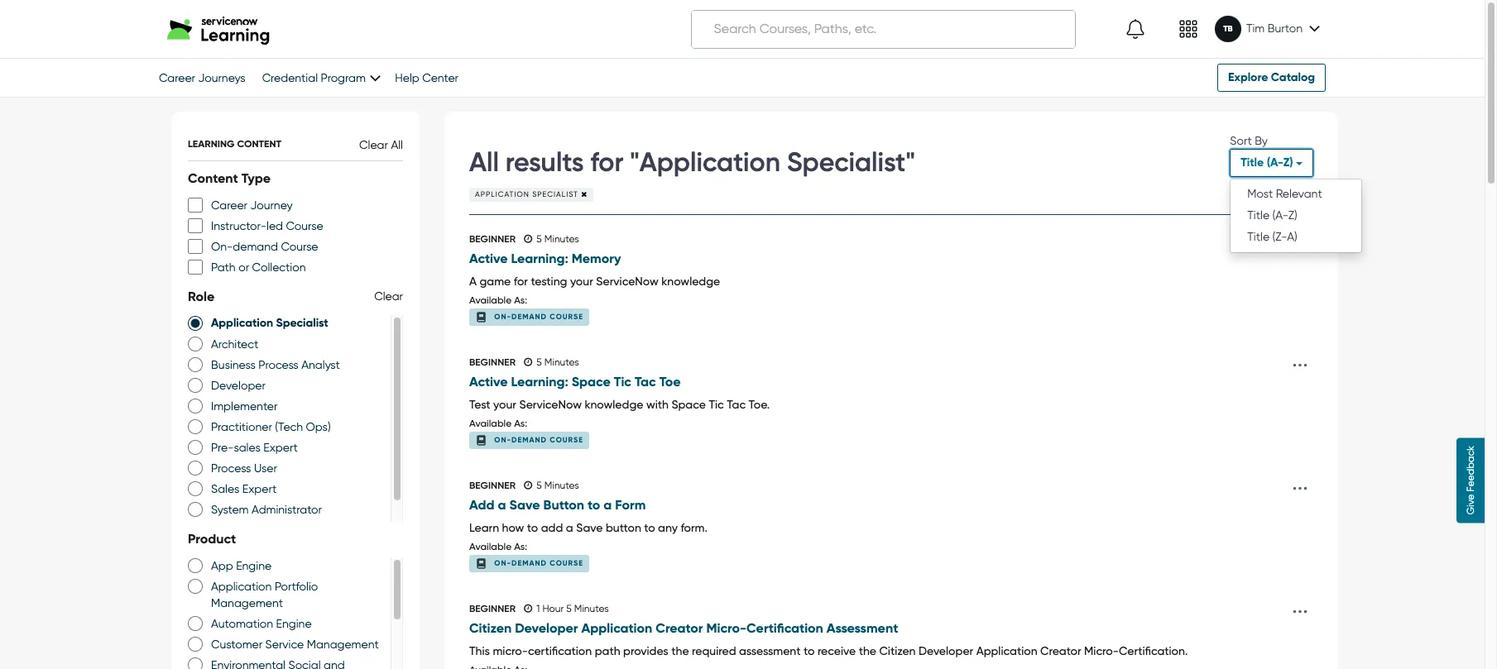 Task type: vqa. For each thing, say whether or not it's contained in the screenshot.
(z-
yes



Task type: describe. For each thing, give the bounding box(es) containing it.
on- for add a save button to a form
[[494, 558, 512, 568]]

clock o image for learning:
[[524, 234, 532, 244]]

journeys
[[198, 71, 246, 84]]

clear for clear
[[374, 290, 403, 303]]

as: for space
[[514, 418, 527, 429]]

... button
[[1287, 592, 1314, 624]]

... for active learning: space tic tac toe
[[1292, 345, 1308, 373]]

career journeys
[[159, 71, 246, 84]]

most
[[1248, 187, 1273, 200]]

most relevant link
[[1231, 184, 1362, 205]]

type
[[241, 171, 271, 186]]

relevant
[[1276, 187, 1322, 200]]

course up collection
[[281, 240, 318, 253]]

0 horizontal spatial save
[[509, 498, 540, 513]]

implementer
[[211, 400, 278, 413]]

to left the add
[[527, 521, 538, 534]]

catalog
[[1271, 70, 1315, 84]]

certification
[[747, 621, 823, 637]]

toe.
[[749, 398, 770, 411]]

architect
[[211, 337, 258, 351]]

testing
[[531, 275, 567, 288]]

clock o image for developer
[[524, 604, 532, 614]]

collection
[[252, 261, 306, 274]]

analyst
[[301, 358, 340, 371]]

administrator
[[252, 503, 322, 516]]

path
[[211, 261, 236, 274]]

5 for space
[[537, 357, 542, 368]]

help center link
[[395, 71, 459, 84]]

minutes for memory
[[544, 234, 579, 245]]

help center
[[395, 71, 459, 84]]

learning
[[188, 138, 235, 150]]

0 vertical spatial citizen
[[469, 621, 512, 637]]

title (z-a) link
[[1231, 227, 1362, 248]]

1 horizontal spatial process
[[258, 358, 299, 371]]

product
[[188, 531, 236, 547]]

tim burton
[[1246, 22, 1303, 35]]

1 vertical spatial expert
[[242, 482, 277, 496]]

... button for add a save button to a form
[[1287, 468, 1314, 501]]

active learning: space tic tac toe link
[[469, 374, 1287, 390]]

required
[[692, 645, 736, 658]]

knowledge for space
[[585, 398, 643, 411]]

1 horizontal spatial creator
[[1040, 645, 1081, 658]]

app engine
[[211, 559, 272, 572]]

minutes for space
[[544, 357, 579, 368]]

ops)
[[306, 420, 331, 433]]

available for active learning: memory
[[469, 295, 512, 306]]

management for portfolio
[[211, 596, 283, 610]]

1 vertical spatial tic
[[709, 398, 724, 411]]

1 vertical spatial citizen
[[879, 645, 916, 658]]

assessment
[[739, 645, 801, 658]]

1 vertical spatial space
[[672, 398, 706, 411]]

button
[[543, 498, 584, 513]]

a)
[[1287, 230, 1298, 243]]

to left any
[[644, 521, 655, 534]]

servicenow for memory
[[596, 275, 659, 288]]

path
[[595, 645, 620, 658]]

on- for active learning: space tic tac toe
[[494, 435, 512, 444]]

content type
[[188, 171, 271, 186]]

1 vertical spatial developer
[[515, 621, 578, 637]]

customer
[[211, 638, 262, 651]]

beginner for active learning: space tic tac toe
[[469, 357, 516, 368]]

system
[[211, 503, 249, 516]]

beginner for citizen developer application creator micro-certification assessment​
[[469, 603, 516, 615]]

application specialist button
[[469, 188, 594, 202]]

customer service management
[[211, 638, 379, 651]]

0 vertical spatial expert
[[263, 441, 298, 454]]

credential program link
[[262, 71, 378, 84]]

demand up path or collection
[[233, 240, 278, 253]]

explore
[[1228, 70, 1268, 84]]

certification
[[528, 645, 592, 658]]

instructor-led course
[[211, 219, 323, 232]]

active learning: memory a game for testing your servicenow knowledge
[[469, 251, 720, 288]]

clock o image for a
[[524, 481, 532, 491]]

test
[[469, 398, 490, 411]]

automation engine
[[211, 617, 312, 630]]

this
[[469, 645, 490, 658]]

1 horizontal spatial for
[[591, 146, 624, 178]]

career journey
[[211, 199, 293, 212]]

explore catalog link
[[1218, 64, 1326, 92]]

5 minutes for space
[[537, 357, 579, 368]]

pre-
[[211, 441, 234, 454]]

(a- inside 'most relevant title (a-z) title (z-a)'
[[1273, 209, 1288, 222]]

course for active learning: memory
[[550, 312, 584, 321]]

your for active learning: memory
[[570, 275, 593, 288]]

automation
[[211, 617, 273, 630]]

clear all
[[359, 138, 403, 151]]

1
[[537, 603, 540, 615]]

on-demand course for button
[[494, 558, 584, 568]]

0 vertical spatial creator
[[656, 621, 703, 637]]

citizen developer application creator micro-certification assessment​ link
[[469, 621, 1287, 637]]

content
[[188, 171, 238, 186]]

active for active learning: memory
[[469, 251, 508, 267]]

instructor-
[[211, 219, 267, 232]]

1 vertical spatial title
[[1248, 209, 1270, 222]]

available as: for add a save button to a form
[[469, 541, 527, 553]]

application inside application portfolio management
[[211, 580, 272, 593]]

clear for clear all
[[359, 138, 388, 151]]

title (a-z) button
[[1230, 149, 1314, 177]]

certification.​
[[1119, 645, 1188, 658]]

menu inside search results region
[[1230, 179, 1363, 253]]

game
[[480, 275, 511, 288]]

sales expert
[[211, 482, 277, 496]]

clock o image for learning:
[[524, 358, 532, 368]]

search results region
[[444, 112, 1363, 670]]

list inside search results region
[[444, 215, 1338, 670]]

beginner for active learning: memory
[[469, 234, 516, 245]]

"application
[[630, 146, 780, 178]]

add
[[541, 521, 563, 534]]

2 vertical spatial title
[[1248, 230, 1270, 243]]

tim
[[1246, 22, 1265, 35]]

learning content
[[188, 138, 281, 150]]

engine for app engine
[[236, 559, 272, 572]]

explore catalog
[[1228, 70, 1315, 84]]

portfolio
[[275, 580, 318, 593]]

active learning: memory link
[[469, 251, 1287, 267]]

Search Courses, Paths, etc. text field
[[692, 10, 1075, 48]]

add a save button to a form learn how to add a save button to any form.
[[469, 498, 708, 534]]

add a save button to a form link
[[469, 498, 1287, 513]]

demand for active learning: memory
[[511, 312, 547, 321]]

provides
[[623, 645, 669, 658]]

z) inside 'most relevant title (a-z) title (z-a)'
[[1288, 209, 1298, 222]]

all results for "application specialist"
[[469, 146, 915, 178]]

2 horizontal spatial a
[[604, 498, 612, 513]]

user
[[254, 462, 277, 475]]

or
[[239, 261, 249, 274]]

content
[[237, 138, 281, 150]]

system administrator
[[211, 503, 322, 516]]

add
[[469, 498, 495, 513]]

journey
[[250, 199, 293, 212]]



Task type: locate. For each thing, give the bounding box(es) containing it.
2 clock o image from the top
[[524, 604, 532, 614]]

your inside 'active learning: space tic tac toe test your servicenow knowledge with space tic tac toe.'
[[493, 398, 516, 411]]

form
[[615, 498, 646, 513]]

(tech
[[275, 420, 303, 433]]

2 5 minutes from the top
[[537, 357, 579, 368]]

0 horizontal spatial specialist
[[276, 316, 328, 330]]

2 horizontal spatial developer
[[919, 645, 973, 658]]

1 image image from the left
[[1126, 19, 1145, 39]]

expert
[[263, 441, 298, 454], [242, 482, 277, 496]]

0 vertical spatial for
[[591, 146, 624, 178]]

title down most
[[1248, 209, 1270, 222]]

2 vertical spatial available as:
[[469, 541, 527, 553]]

beginner for add a save button to a form
[[469, 480, 516, 492]]

beginner up this
[[469, 603, 516, 615]]

0 vertical spatial 5 minutes
[[537, 234, 579, 245]]

0 vertical spatial micro-
[[706, 621, 747, 637]]

on-demand course down testing
[[494, 312, 584, 321]]

all down help
[[391, 138, 403, 151]]

None checkbox
[[188, 238, 203, 255]]

1 vertical spatial career
[[211, 199, 247, 212]]

the left required
[[671, 645, 689, 658]]

0 vertical spatial space
[[572, 374, 611, 390]]

role
[[188, 289, 215, 304]]

process user
[[211, 462, 277, 475]]

available for add a save button to a form
[[469, 541, 512, 553]]

0 horizontal spatial image image
[[1126, 19, 1145, 39]]

a right the add
[[566, 521, 573, 534]]

1 horizontal spatial specialist
[[532, 190, 579, 199]]

portal logo image
[[167, 13, 278, 45]]

as: for memory
[[514, 295, 527, 306]]

on-demand course for tic
[[494, 435, 584, 444]]

0 vertical spatial tic
[[614, 374, 631, 390]]

0 horizontal spatial the
[[671, 645, 689, 658]]

1 clock o image from the top
[[524, 358, 532, 368]]

1 available from the top
[[469, 295, 512, 306]]

2 as: from the top
[[514, 418, 527, 429]]

button
[[606, 521, 641, 534]]

tb
[[1223, 24, 1233, 34]]

1 horizontal spatial your
[[570, 275, 593, 288]]

business process analyst
[[211, 358, 340, 371]]

a right add
[[498, 498, 506, 513]]

application specialist up architect
[[211, 316, 328, 330]]

learning: for space
[[511, 374, 568, 390]]

learning: for memory
[[511, 251, 568, 267]]

1 vertical spatial (a-
[[1273, 209, 1288, 222]]

1 vertical spatial micro-
[[1084, 645, 1119, 658]]

career left the journeys
[[159, 71, 195, 84]]

0 horizontal spatial your
[[493, 398, 516, 411]]

1 vertical spatial knowledge
[[585, 398, 643, 411]]

2 active from the top
[[469, 374, 508, 390]]

citizen developer application creator micro-certification assessment​ this micro-certification path provides the required assessment to receive the citizen developer application creator micro-certification.​
[[469, 621, 1188, 658]]

active for active learning: space tic tac toe
[[469, 374, 508, 390]]

sort by
[[1230, 134, 1268, 147]]

1 vertical spatial available as:
[[469, 418, 527, 429]]

1 horizontal spatial servicenow
[[596, 275, 659, 288]]

5 up the add
[[537, 480, 542, 492]]

application specialist down 'results'
[[475, 190, 581, 199]]

0 vertical spatial save
[[509, 498, 540, 513]]

on- for active learning: memory
[[494, 312, 512, 321]]

developer down hour on the left
[[515, 621, 578, 637]]

on-demand course down the add
[[494, 558, 584, 568]]

minutes up button
[[544, 480, 579, 492]]

1 clock o image from the top
[[524, 234, 532, 244]]

clear all button
[[359, 136, 403, 153]]

1 vertical spatial clear
[[374, 290, 403, 303]]

5 minutes up testing
[[537, 234, 579, 245]]

a left form
[[604, 498, 612, 513]]

1 vertical spatial tac
[[727, 398, 746, 411]]

0 horizontal spatial knowledge
[[585, 398, 643, 411]]

to right button
[[588, 498, 600, 513]]

on-demand course up button
[[494, 435, 584, 444]]

minutes for save
[[544, 480, 579, 492]]

center
[[422, 71, 459, 84]]

0 vertical spatial available
[[469, 295, 512, 306]]

0 vertical spatial tac
[[635, 374, 656, 390]]

program
[[321, 71, 366, 84]]

0 vertical spatial learning:
[[511, 251, 568, 267]]

available for active learning: space tic tac toe
[[469, 418, 512, 429]]

servicenow inside active learning: memory a game for testing your servicenow knowledge
[[596, 275, 659, 288]]

1 horizontal spatial citizen
[[879, 645, 916, 658]]

5 for memory
[[537, 234, 542, 245]]

0 vertical spatial clock o image
[[524, 358, 532, 368]]

... for citizen developer application creator micro-certification assessment​
[[1292, 592, 1308, 619]]

developer down business
[[211, 379, 266, 392]]

on-demand course down instructor-led course in the top of the page
[[211, 240, 318, 253]]

available as: down game
[[469, 295, 527, 306]]

0 horizontal spatial for
[[514, 275, 528, 288]]

5 right hour on the left
[[566, 603, 572, 615]]

engine for automation engine
[[276, 617, 312, 630]]

5 minutes up button
[[537, 480, 579, 492]]

demand down testing
[[511, 312, 547, 321]]

1 vertical spatial process
[[211, 462, 251, 475]]

all inside search results region
[[469, 146, 499, 178]]

course for add a save button to a form
[[550, 558, 584, 568]]

1 learning: from the top
[[511, 251, 568, 267]]

1 horizontal spatial career
[[211, 199, 247, 212]]

1 vertical spatial application specialist
[[211, 316, 328, 330]]

memory
[[572, 251, 621, 267]]

header menu menu bar
[[1079, 3, 1326, 55]]

all inside button
[[391, 138, 403, 151]]

course down testing
[[550, 312, 584, 321]]

1 active from the top
[[469, 251, 508, 267]]

available as: for active learning: space tic tac toe
[[469, 418, 527, 429]]

0 horizontal spatial servicenow
[[519, 398, 582, 411]]

citizen
[[469, 621, 512, 637], [879, 645, 916, 658]]

2 vertical spatial as:
[[514, 541, 527, 553]]

career journeys link
[[159, 71, 246, 84]]

active inside 'active learning: space tic tac toe test your servicenow knowledge with space tic tac toe.'
[[469, 374, 508, 390]]

0 horizontal spatial application specialist
[[211, 316, 328, 330]]

practitioner (tech ops)
[[211, 420, 331, 433]]

demand for active learning: space tic tac toe
[[511, 435, 547, 444]]

1 vertical spatial available
[[469, 418, 512, 429]]

available down game
[[469, 295, 512, 306]]

1 horizontal spatial the
[[859, 645, 877, 658]]

1 vertical spatial specialist
[[276, 316, 328, 330]]

list
[[444, 215, 1338, 670]]

form.
[[681, 521, 708, 534]]

0 vertical spatial engine
[[236, 559, 272, 572]]

2 ... from the top
[[1292, 468, 1308, 496]]

management for service
[[307, 638, 379, 651]]

specialist left times image
[[532, 190, 579, 199]]

specialist up analyst at bottom
[[276, 316, 328, 330]]

(z-
[[1273, 230, 1287, 243]]

hour
[[542, 603, 564, 615]]

title down the sort by
[[1241, 156, 1264, 170]]

most relevant title (a-z) title (z-a)
[[1248, 187, 1322, 243]]

1 vertical spatial ...
[[1292, 468, 1308, 496]]

demand
[[233, 240, 278, 253], [511, 312, 547, 321], [511, 435, 547, 444], [511, 558, 547, 568]]

active up game
[[469, 251, 508, 267]]

how
[[502, 521, 524, 534]]

career for career journey
[[211, 199, 247, 212]]

to inside citizen developer application creator micro-certification assessment​ this micro-certification path provides the required assessment to receive the citizen developer application creator micro-certification.​
[[804, 645, 815, 658]]

0 horizontal spatial tic
[[614, 374, 631, 390]]

active learning: space tic tac toe test your servicenow knowledge with space tic tac toe.
[[469, 374, 770, 411]]

title (a-z)
[[1241, 156, 1296, 170]]

5 minutes for save
[[537, 480, 579, 492]]

2 available as: from the top
[[469, 418, 527, 429]]

business
[[211, 358, 256, 371]]

expert down user
[[242, 482, 277, 496]]

servicenow down memory
[[596, 275, 659, 288]]

all
[[391, 138, 403, 151], [469, 146, 499, 178]]

clock o image left 1
[[524, 604, 532, 614]]

tac left toe
[[635, 374, 656, 390]]

3 5 minutes from the top
[[537, 480, 579, 492]]

times image
[[581, 190, 588, 198]]

servicenow for space
[[519, 398, 582, 411]]

burton
[[1268, 22, 1303, 35]]

1 horizontal spatial knowledge
[[662, 275, 720, 288]]

0 horizontal spatial career
[[159, 71, 195, 84]]

course
[[286, 219, 323, 232], [281, 240, 318, 253], [550, 312, 584, 321], [550, 435, 584, 444], [550, 558, 584, 568]]

5 minutes up 'active learning: space tic tac toe test your servicenow knowledge with space tic tac toe.'
[[537, 357, 579, 368]]

title
[[1241, 156, 1264, 170], [1248, 209, 1270, 222], [1248, 230, 1270, 243]]

clock o image
[[524, 234, 532, 244], [524, 604, 532, 614]]

beginner up add
[[469, 480, 516, 492]]

5 down testing
[[537, 357, 542, 368]]

minutes up memory
[[544, 234, 579, 245]]

2 vertical spatial available
[[469, 541, 512, 553]]

management right service
[[307, 638, 379, 651]]

process left analyst at bottom
[[258, 358, 299, 371]]

specialist"
[[787, 146, 915, 178]]

on-demand course for a
[[494, 312, 584, 321]]

3 beginner from the top
[[469, 480, 516, 492]]

results
[[506, 146, 584, 178]]

1 vertical spatial servicenow
[[519, 398, 582, 411]]

available down learn
[[469, 541, 512, 553]]

developer down 'citizen developer application creator micro-certification assessment​' link
[[919, 645, 973, 658]]

4 beginner from the top
[[469, 603, 516, 615]]

0 horizontal spatial citizen
[[469, 621, 512, 637]]

0 horizontal spatial process
[[211, 462, 251, 475]]

(a- up the (z-
[[1273, 209, 1288, 222]]

0 vertical spatial ...
[[1292, 345, 1308, 373]]

2 clock o image from the top
[[524, 481, 532, 491]]

2 ... button from the top
[[1287, 468, 1314, 501]]

beginner
[[469, 234, 516, 245], [469, 357, 516, 368], [469, 480, 516, 492], [469, 603, 516, 615]]

servicenow right the test
[[519, 398, 582, 411]]

0 horizontal spatial engine
[[236, 559, 272, 572]]

citizen down 'citizen developer application creator micro-certification assessment​' link
[[879, 645, 916, 658]]

1 horizontal spatial space
[[672, 398, 706, 411]]

process up sales
[[211, 462, 251, 475]]

as:
[[514, 295, 527, 306], [514, 418, 527, 429], [514, 541, 527, 553]]

for inside active learning: memory a game for testing your servicenow knowledge
[[514, 275, 528, 288]]

5 minutes
[[537, 234, 579, 245], [537, 357, 579, 368], [537, 480, 579, 492]]

to left receive
[[804, 645, 815, 658]]

1 the from the left
[[671, 645, 689, 658]]

... button for active learning: space tic tac toe
[[1287, 345, 1314, 377]]

0 vertical spatial clear
[[359, 138, 388, 151]]

with
[[646, 398, 669, 411]]

knowledge inside 'active learning: space tic tac toe test your servicenow knowledge with space tic tac toe.'
[[585, 398, 643, 411]]

... inside popup button
[[1292, 592, 1308, 619]]

micro-
[[706, 621, 747, 637], [1084, 645, 1119, 658]]

0 horizontal spatial a
[[498, 498, 506, 513]]

0 vertical spatial z)
[[1284, 156, 1293, 170]]

service
[[265, 638, 304, 651]]

your right the test
[[493, 398, 516, 411]]

beginner up game
[[469, 234, 516, 245]]

learning: inside active learning: memory a game for testing your servicenow knowledge
[[511, 251, 568, 267]]

0 horizontal spatial all
[[391, 138, 403, 151]]

career
[[159, 71, 195, 84], [211, 199, 247, 212]]

active up the test
[[469, 374, 508, 390]]

1 5 minutes from the top
[[537, 234, 579, 245]]

course down the add
[[550, 558, 584, 568]]

2 beginner from the top
[[469, 357, 516, 368]]

0 horizontal spatial creator
[[656, 621, 703, 637]]

your inside active learning: memory a game for testing your servicenow knowledge
[[570, 275, 593, 288]]

knowledge
[[662, 275, 720, 288], [585, 398, 643, 411]]

on- down game
[[494, 312, 512, 321]]

any
[[658, 521, 678, 534]]

engine
[[236, 559, 272, 572], [276, 617, 312, 630]]

0 vertical spatial developer
[[211, 379, 266, 392]]

specialist inside button
[[532, 190, 579, 199]]

1 vertical spatial as:
[[514, 418, 527, 429]]

1 vertical spatial your
[[493, 398, 516, 411]]

demand down how
[[511, 558, 547, 568]]

1 vertical spatial z)
[[1288, 209, 1298, 222]]

None radio
[[188, 315, 203, 332], [188, 336, 203, 352], [188, 356, 203, 373], [188, 377, 203, 394], [188, 398, 203, 414], [188, 419, 203, 435], [188, 460, 203, 476], [188, 501, 203, 518], [188, 615, 203, 632], [188, 657, 203, 670], [188, 315, 203, 332], [188, 336, 203, 352], [188, 356, 203, 373], [188, 377, 203, 394], [188, 398, 203, 414], [188, 419, 203, 435], [188, 460, 203, 476], [188, 501, 203, 518], [188, 615, 203, 632], [188, 657, 203, 670]]

sort
[[1230, 134, 1252, 147]]

citizen up this
[[469, 621, 512, 637]]

tic
[[614, 374, 631, 390], [709, 398, 724, 411]]

course for active learning: space tic tac toe
[[550, 435, 584, 444]]

(a- inside dropdown button
[[1267, 156, 1284, 170]]

practitioner
[[211, 420, 272, 433]]

micro-
[[493, 645, 528, 658]]

2 the from the left
[[859, 645, 877, 658]]

z) down most relevant link
[[1288, 209, 1298, 222]]

0 vertical spatial servicenow
[[596, 275, 659, 288]]

learning: inside 'active learning: space tic tac toe test your servicenow knowledge with space tic tac toe.'
[[511, 374, 568, 390]]

1 horizontal spatial tac
[[727, 398, 746, 411]]

for right game
[[514, 275, 528, 288]]

z) inside title (a-z) dropdown button
[[1284, 156, 1293, 170]]

z) up most relevant link
[[1284, 156, 1293, 170]]

knowledge for memory
[[662, 275, 720, 288]]

1 hour 5 minutes
[[537, 603, 609, 615]]

5 minutes for memory
[[537, 234, 579, 245]]

5 up testing
[[537, 234, 542, 245]]

1 vertical spatial learning:
[[511, 374, 568, 390]]

available as: down the test
[[469, 418, 527, 429]]

2 vertical spatial developer
[[919, 645, 973, 658]]

minutes right hour on the left
[[574, 603, 609, 615]]

title (a-z) link
[[1231, 205, 1362, 227]]

clock o image
[[524, 358, 532, 368], [524, 481, 532, 491]]

z)
[[1284, 156, 1293, 170], [1288, 209, 1298, 222]]

3 as: from the top
[[514, 541, 527, 553]]

1 vertical spatial management
[[307, 638, 379, 651]]

1 horizontal spatial micro-
[[1084, 645, 1119, 658]]

2 vertical spatial ...
[[1292, 592, 1308, 619]]

tac
[[635, 374, 656, 390], [727, 398, 746, 411]]

menu
[[1230, 179, 1363, 253]]

2 image image from the left
[[1179, 19, 1198, 39]]

1 vertical spatial clock o image
[[524, 604, 532, 614]]

engine up application portfolio management
[[236, 559, 272, 572]]

application specialist inside button
[[475, 190, 581, 199]]

course up button
[[550, 435, 584, 444]]

1 vertical spatial for
[[514, 275, 528, 288]]

for right 'results'
[[591, 146, 624, 178]]

demand for add a save button to a form
[[511, 558, 547, 568]]

1 ... button from the top
[[1287, 345, 1314, 377]]

application inside button
[[475, 190, 530, 199]]

creator
[[656, 621, 703, 637], [1040, 645, 1081, 658]]

help
[[395, 71, 419, 84]]

1 beginner from the top
[[469, 234, 516, 245]]

available down the test
[[469, 418, 512, 429]]

servicenow
[[596, 275, 659, 288], [519, 398, 582, 411]]

learn
[[469, 521, 499, 534]]

toe
[[659, 374, 681, 390]]

1 vertical spatial save
[[576, 521, 603, 534]]

1 horizontal spatial engine
[[276, 617, 312, 630]]

0 vertical spatial (a-
[[1267, 156, 1284, 170]]

None checkbox
[[188, 197, 203, 213], [188, 218, 203, 234], [188, 259, 203, 275], [188, 197, 203, 213], [188, 218, 203, 234], [188, 259, 203, 275]]

available as: for active learning: memory
[[469, 295, 527, 306]]

5 for save
[[537, 480, 542, 492]]

3 available as: from the top
[[469, 541, 527, 553]]

all up application specialist button
[[469, 146, 499, 178]]

0 vertical spatial management
[[211, 596, 283, 610]]

tac left the 'toe.'
[[727, 398, 746, 411]]

credential program
[[262, 71, 366, 84]]

save up how
[[509, 498, 540, 513]]

sales
[[211, 482, 239, 496]]

0 vertical spatial knowledge
[[662, 275, 720, 288]]

career up instructor-
[[211, 199, 247, 212]]

expert down (tech
[[263, 441, 298, 454]]

beginner up the test
[[469, 357, 516, 368]]

space down toe
[[672, 398, 706, 411]]

management up automation
[[211, 596, 283, 610]]

None radio
[[188, 439, 203, 456], [188, 481, 203, 497], [188, 557, 203, 574], [188, 578, 203, 595], [188, 636, 203, 653], [188, 439, 203, 456], [188, 481, 203, 497], [188, 557, 203, 574], [188, 578, 203, 595], [188, 636, 203, 653]]

knowledge inside active learning: memory a game for testing your servicenow knowledge
[[662, 275, 720, 288]]

your down memory
[[570, 275, 593, 288]]

0 vertical spatial active
[[469, 251, 508, 267]]

0 vertical spatial clock o image
[[524, 234, 532, 244]]

developer
[[211, 379, 266, 392], [515, 621, 578, 637], [919, 645, 973, 658]]

0 vertical spatial specialist
[[532, 190, 579, 199]]

(a- down by
[[1267, 156, 1284, 170]]

tic left the 'toe.'
[[709, 398, 724, 411]]

1 available as: from the top
[[469, 295, 527, 306]]

clock o image down application specialist button
[[524, 234, 532, 244]]

0 vertical spatial application specialist
[[475, 190, 581, 199]]

clear button
[[374, 288, 403, 307]]

available as: down learn
[[469, 541, 527, 553]]

0 horizontal spatial space
[[572, 374, 611, 390]]

minutes up 'active learning: space tic tac toe test your servicenow knowledge with space tic tac toe.'
[[544, 357, 579, 368]]

active
[[469, 251, 508, 267], [469, 374, 508, 390]]

engine up customer service management
[[276, 617, 312, 630]]

5
[[537, 234, 542, 245], [537, 357, 542, 368], [537, 480, 542, 492], [566, 603, 572, 615]]

3 available from the top
[[469, 541, 512, 553]]

on- up path
[[211, 240, 233, 253]]

title left the (z-
[[1248, 230, 1270, 243]]

tic left toe
[[614, 374, 631, 390]]

save left button
[[576, 521, 603, 534]]

1 ... from the top
[[1292, 345, 1308, 373]]

title inside title (a-z) dropdown button
[[1241, 156, 1264, 170]]

career for career journeys
[[159, 71, 195, 84]]

1 horizontal spatial save
[[576, 521, 603, 534]]

menu containing most relevant
[[1230, 179, 1363, 253]]

pre-sales expert
[[211, 441, 298, 454]]

0 vertical spatial available as:
[[469, 295, 527, 306]]

management inside application portfolio management
[[211, 596, 283, 610]]

0 horizontal spatial developer
[[211, 379, 266, 392]]

... for add a save button to a form
[[1292, 468, 1308, 496]]

the down assessment​ on the bottom of the page
[[859, 645, 877, 658]]

servicenow inside 'active learning: space tic tac toe test your servicenow knowledge with space tic tac toe.'
[[519, 398, 582, 411]]

specialist
[[532, 190, 579, 199], [276, 316, 328, 330]]

0 horizontal spatial micro-
[[706, 621, 747, 637]]

course right the led
[[286, 219, 323, 232]]

3 ... from the top
[[1292, 592, 1308, 619]]

your for active learning: space tic tac toe
[[493, 398, 516, 411]]

list containing ...
[[444, 215, 1338, 670]]

1 horizontal spatial a
[[566, 521, 573, 534]]

space left toe
[[572, 374, 611, 390]]

image image
[[1126, 19, 1145, 39], [1179, 19, 1198, 39]]

demand up button
[[511, 435, 547, 444]]

path or collection
[[211, 261, 306, 274]]

2 learning: from the top
[[511, 374, 568, 390]]

1 horizontal spatial management
[[307, 638, 379, 651]]

0 horizontal spatial tac
[[635, 374, 656, 390]]

on- down how
[[494, 558, 512, 568]]

led
[[267, 219, 283, 232]]

on- up add
[[494, 435, 512, 444]]

1 vertical spatial clock o image
[[524, 481, 532, 491]]

clear inside button
[[359, 138, 388, 151]]

active inside active learning: memory a game for testing your servicenow knowledge
[[469, 251, 508, 267]]

as: for save
[[514, 541, 527, 553]]

0 vertical spatial as:
[[514, 295, 527, 306]]

1 as: from the top
[[514, 295, 527, 306]]

a
[[498, 498, 506, 513], [604, 498, 612, 513], [566, 521, 573, 534]]

2 available from the top
[[469, 418, 512, 429]]



